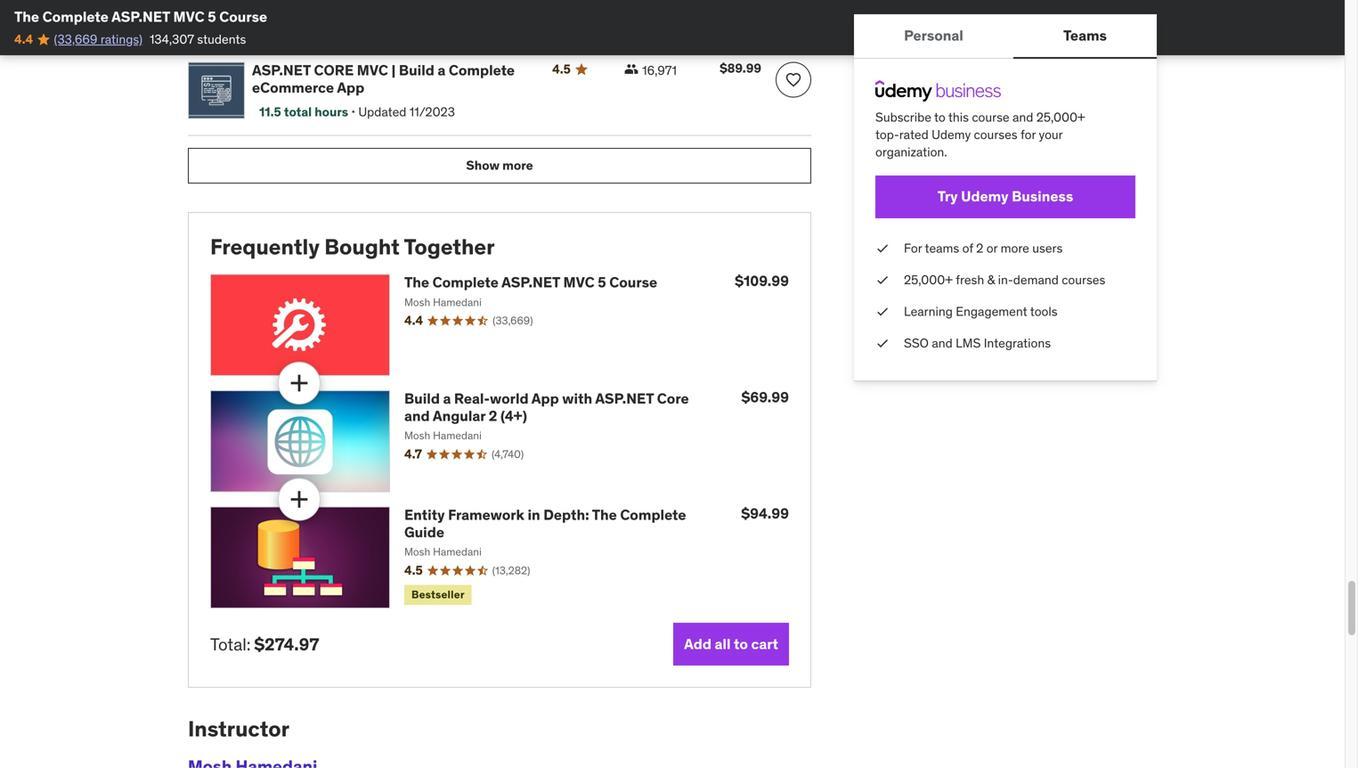 Task type: locate. For each thing, give the bounding box(es) containing it.
1 vertical spatial hours
[[315, 104, 349, 120]]

course
[[972, 109, 1010, 125]]

tab list containing personal
[[855, 14, 1157, 59]]

0 horizontal spatial more
[[503, 157, 533, 173]]

wishlist image
[[785, 71, 803, 89]]

complete
[[42, 8, 109, 26], [449, 61, 515, 79], [433, 273, 499, 292], [620, 506, 687, 524]]

0 horizontal spatial app
[[337, 78, 365, 97]]

hours for 18 total hours
[[306, 16, 340, 32]]

1 vertical spatial to
[[734, 635, 748, 653]]

2 xsmall image from the top
[[876, 303, 890, 320]]

a
[[438, 61, 446, 79], [443, 390, 451, 408]]

2 horizontal spatial and
[[1013, 109, 1034, 125]]

more right or
[[1001, 240, 1030, 256]]

1 vertical spatial mvc
[[357, 61, 388, 79]]

personal
[[904, 26, 964, 44]]

25,000+ up learning
[[904, 272, 953, 288]]

guide
[[405, 523, 445, 541]]

world
[[490, 390, 529, 408]]

2 left (4+)
[[489, 407, 498, 425]]

courses right demand
[[1062, 272, 1106, 288]]

1 vertical spatial a
[[443, 390, 451, 408]]

5 for the complete asp.net mvc 5 course mosh hamedani
[[598, 273, 607, 292]]

asp.net inside the complete asp.net mvc 5 course mosh hamedani
[[502, 273, 560, 292]]

udemy business image
[[876, 80, 1002, 102]]

0 vertical spatial 5
[[208, 8, 216, 26]]

xsmall image for for
[[876, 240, 890, 257]]

1 horizontal spatial 2
[[977, 240, 984, 256]]

1 vertical spatial and
[[932, 335, 953, 351]]

mosh
[[405, 295, 431, 309], [405, 429, 431, 443], [405, 545, 431, 559]]

and right sso
[[932, 335, 953, 351]]

0 horizontal spatial to
[[734, 635, 748, 653]]

1 hamedani from the top
[[433, 295, 482, 309]]

0 horizontal spatial 25,000+
[[904, 272, 953, 288]]

add
[[684, 635, 712, 653]]

1 horizontal spatial and
[[932, 335, 953, 351]]

1 horizontal spatial course
[[610, 273, 658, 292]]

2 mosh from the top
[[405, 429, 431, 443]]

xsmall image left learning
[[876, 303, 890, 320]]

build
[[399, 61, 435, 79], [405, 390, 440, 408]]

entity
[[405, 506, 445, 524]]

1 horizontal spatial to
[[935, 109, 946, 125]]

course inside the complete asp.net mvc 5 course mosh hamedani
[[610, 273, 658, 292]]

$274.97
[[254, 634, 319, 655]]

5 for the complete asp.net mvc 5 course
[[208, 8, 216, 26]]

in
[[528, 506, 541, 524]]

asp.net inside asp.net core mvc | build a complete ecommerce app
[[252, 61, 311, 79]]

xsmall image
[[625, 62, 639, 76], [876, 271, 890, 289], [876, 335, 890, 352]]

and up 4.7
[[405, 407, 430, 425]]

instructor
[[188, 716, 290, 742]]

1 horizontal spatial 25,000+
[[1037, 109, 1086, 125]]

tab list
[[855, 14, 1157, 59]]

all
[[715, 635, 731, 653]]

0 vertical spatial app
[[337, 78, 365, 97]]

learning engagement tools
[[904, 303, 1058, 319]]

total down ecommerce
[[284, 104, 312, 120]]

bestseller
[[412, 588, 465, 602]]

for
[[1021, 127, 1036, 143]]

xsmall image left fresh
[[876, 271, 890, 289]]

1 vertical spatial 25,000+
[[904, 272, 953, 288]]

1 vertical spatial 4.4
[[405, 313, 423, 329]]

0 vertical spatial hamedani
[[433, 295, 482, 309]]

5
[[208, 8, 216, 26], [598, 273, 607, 292]]

1 vertical spatial the
[[405, 273, 430, 292]]

0 vertical spatial the
[[14, 8, 39, 26]]

total: $274.97
[[210, 633, 319, 655]]

engagement
[[956, 303, 1028, 319]]

xsmall image left sso
[[876, 335, 890, 352]]

$89.99
[[720, 60, 762, 76]]

1 vertical spatial mosh
[[405, 429, 431, 443]]

courses down course
[[974, 127, 1018, 143]]

25,000+
[[1037, 109, 1086, 125], [904, 272, 953, 288]]

a left 'real-'
[[443, 390, 451, 408]]

build inside asp.net core mvc | build a complete ecommerce app
[[399, 61, 435, 79]]

to right the all
[[734, 635, 748, 653]]

3 mosh from the top
[[405, 545, 431, 559]]

0 horizontal spatial 2
[[489, 407, 498, 425]]

app left with
[[532, 390, 559, 408]]

0 vertical spatial a
[[438, 61, 446, 79]]

entity framework in depth: the complete guide link
[[405, 506, 687, 541]]

show more
[[466, 157, 533, 173]]

show more button
[[188, 148, 812, 183]]

with
[[563, 390, 593, 408]]

2 hamedani from the top
[[433, 429, 482, 443]]

udemy down this
[[932, 127, 971, 143]]

build right "|"
[[399, 61, 435, 79]]

total right 18
[[275, 16, 303, 32]]

the complete asp.net mvc 5 course link
[[405, 273, 658, 292]]

hours
[[306, 16, 340, 32], [315, 104, 349, 120]]

33669 reviews element
[[493, 313, 533, 328]]

1 vertical spatial 4.5
[[405, 562, 423, 578]]

add all to cart button
[[674, 623, 789, 666]]

more inside button
[[503, 157, 533, 173]]

the inside the complete asp.net mvc 5 course mosh hamedani
[[405, 273, 430, 292]]

1 vertical spatial course
[[610, 273, 658, 292]]

1 horizontal spatial the
[[405, 273, 430, 292]]

0 vertical spatial mvc
[[173, 8, 205, 26]]

xsmall image left for
[[876, 240, 890, 257]]

134,307 students
[[150, 31, 246, 47]]

course for the complete asp.net mvc 5 course mosh hamedani
[[610, 273, 658, 292]]

1 horizontal spatial 4.4
[[405, 313, 423, 329]]

more
[[503, 157, 533, 173], [1001, 240, 1030, 256]]

2 vertical spatial mvc
[[564, 273, 595, 292]]

4.4
[[14, 31, 33, 47], [405, 313, 423, 329]]

hamedani
[[433, 295, 482, 309], [433, 429, 482, 443], [433, 545, 482, 559]]

more right show
[[503, 157, 533, 173]]

asp.net up '11.5'
[[252, 61, 311, 79]]

app up updated on the top
[[337, 78, 365, 97]]

2 vertical spatial hamedani
[[433, 545, 482, 559]]

1 vertical spatial xsmall image
[[876, 303, 890, 320]]

asp.net up ratings)
[[111, 8, 170, 26]]

0 horizontal spatial mvc
[[173, 8, 205, 26]]

0 vertical spatial more
[[503, 157, 533, 173]]

to left this
[[935, 109, 946, 125]]

(33,669)
[[493, 314, 533, 328]]

2 horizontal spatial mvc
[[564, 273, 595, 292]]

0 vertical spatial 4.5
[[553, 61, 571, 77]]

0 vertical spatial course
[[219, 8, 267, 26]]

1 vertical spatial 2
[[489, 407, 498, 425]]

complete right depth:
[[620, 506, 687, 524]]

xsmall image for sso and lms integrations
[[876, 335, 890, 352]]

0 vertical spatial mosh
[[405, 295, 431, 309]]

or
[[987, 240, 998, 256]]

1 vertical spatial xsmall image
[[876, 271, 890, 289]]

to inside button
[[734, 635, 748, 653]]

0 horizontal spatial course
[[219, 8, 267, 26]]

mvc
[[173, 8, 205, 26], [357, 61, 388, 79], [564, 273, 595, 292]]

13282 reviews element
[[493, 563, 531, 578]]

0 horizontal spatial the
[[14, 8, 39, 26]]

25,000+ up your
[[1037, 109, 1086, 125]]

0 vertical spatial 4.4
[[14, 31, 33, 47]]

build left 'real-'
[[405, 390, 440, 408]]

1 horizontal spatial 5
[[598, 273, 607, 292]]

1 xsmall image from the top
[[876, 240, 890, 257]]

2
[[977, 240, 984, 256], [489, 407, 498, 425]]

users
[[1033, 240, 1063, 256]]

4.4 for (33,669)
[[405, 313, 423, 329]]

xsmall image left 16,971
[[625, 62, 639, 76]]

25,000+ fresh & in-demand courses
[[904, 272, 1106, 288]]

show
[[466, 157, 500, 173]]

0 vertical spatial total
[[275, 16, 303, 32]]

total
[[275, 16, 303, 32], [284, 104, 312, 120]]

app inside the build a real-world app with asp.net core and angular 2 (4+) mosh hamedani
[[532, 390, 559, 408]]

udemy
[[932, 127, 971, 143], [962, 187, 1009, 206]]

1 vertical spatial hamedani
[[433, 429, 482, 443]]

to inside subscribe to this course and 25,000+ top‑rated udemy courses for your organization.
[[935, 109, 946, 125]]

0 vertical spatial xsmall image
[[625, 62, 639, 76]]

0 horizontal spatial courses
[[974, 127, 1018, 143]]

0 vertical spatial 2
[[977, 240, 984, 256]]

total for 11.5
[[284, 104, 312, 120]]

1 vertical spatial total
[[284, 104, 312, 120]]

$69.99
[[742, 388, 789, 407]]

1 mosh from the top
[[405, 295, 431, 309]]

0 vertical spatial hours
[[306, 16, 340, 32]]

asp.net right with
[[596, 390, 654, 408]]

0 horizontal spatial 5
[[208, 8, 216, 26]]

1 vertical spatial build
[[405, 390, 440, 408]]

and inside subscribe to this course and 25,000+ top‑rated udemy courses for your organization.
[[1013, 109, 1034, 125]]

1 horizontal spatial app
[[532, 390, 559, 408]]

core
[[657, 390, 689, 408]]

mvc inside the complete asp.net mvc 5 course mosh hamedani
[[564, 273, 595, 292]]

and
[[1013, 109, 1034, 125], [932, 335, 953, 351], [405, 407, 430, 425]]

0 vertical spatial courses
[[974, 127, 1018, 143]]

hamedani down angular
[[433, 429, 482, 443]]

2 right of on the right of the page
[[977, 240, 984, 256]]

mosh down together
[[405, 295, 431, 309]]

2 vertical spatial xsmall image
[[876, 335, 890, 352]]

a up the 11/2023
[[438, 61, 446, 79]]

1 horizontal spatial 4.5
[[553, 61, 571, 77]]

1 horizontal spatial mvc
[[357, 61, 388, 79]]

4.4 down together
[[405, 313, 423, 329]]

a inside asp.net core mvc | build a complete ecommerce app
[[438, 61, 446, 79]]

complete inside entity framework in depth: the complete guide mosh hamedani
[[620, 506, 687, 524]]

(13,282)
[[493, 564, 531, 577]]

2 vertical spatial the
[[592, 506, 617, 524]]

2 vertical spatial and
[[405, 407, 430, 425]]

organization.
[[876, 144, 948, 160]]

udemy right 'try'
[[962, 187, 1009, 206]]

mosh up 4.7
[[405, 429, 431, 443]]

complete up the 11/2023
[[449, 61, 515, 79]]

xsmall image for learning
[[876, 303, 890, 320]]

0 vertical spatial xsmall image
[[876, 240, 890, 257]]

sso and lms integrations
[[904, 335, 1052, 351]]

0 horizontal spatial 4.4
[[14, 31, 33, 47]]

xsmall image
[[876, 240, 890, 257], [876, 303, 890, 320]]

hamedani inside entity framework in depth: the complete guide mosh hamedani
[[433, 545, 482, 559]]

0 vertical spatial 25,000+
[[1037, 109, 1086, 125]]

1 vertical spatial more
[[1001, 240, 1030, 256]]

asp.net up (33,669)
[[502, 273, 560, 292]]

5 inside the complete asp.net mvc 5 course mosh hamedani
[[598, 273, 607, 292]]

and up for
[[1013, 109, 1034, 125]]

0 horizontal spatial and
[[405, 407, 430, 425]]

try
[[938, 187, 958, 206]]

complete inside the complete asp.net mvc 5 course mosh hamedani
[[433, 273, 499, 292]]

teams
[[1064, 26, 1108, 44]]

0 vertical spatial to
[[935, 109, 946, 125]]

2 vertical spatial mosh
[[405, 545, 431, 559]]

complete up (33,669
[[42, 8, 109, 26]]

mosh inside the build a real-world app with asp.net core and angular 2 (4+) mosh hamedani
[[405, 429, 431, 443]]

hours down the core
[[315, 104, 349, 120]]

complete inside asp.net core mvc | build a complete ecommerce app
[[449, 61, 515, 79]]

0 vertical spatial udemy
[[932, 127, 971, 143]]

hamedani down together
[[433, 295, 482, 309]]

hours up the core
[[306, 16, 340, 32]]

25,000+ inside subscribe to this course and 25,000+ top‑rated udemy courses for your organization.
[[1037, 109, 1086, 125]]

the
[[14, 8, 39, 26], [405, 273, 430, 292], [592, 506, 617, 524]]

4.4 left (33,669
[[14, 31, 33, 47]]

1 vertical spatial app
[[532, 390, 559, 408]]

1 vertical spatial 5
[[598, 273, 607, 292]]

1 horizontal spatial courses
[[1062, 272, 1106, 288]]

$94.99
[[742, 505, 789, 523]]

2 horizontal spatial the
[[592, 506, 617, 524]]

0 vertical spatial and
[[1013, 109, 1034, 125]]

courses inside subscribe to this course and 25,000+ top‑rated udemy courses for your organization.
[[974, 127, 1018, 143]]

ecommerce
[[252, 78, 334, 97]]

real-
[[454, 390, 490, 408]]

complete down together
[[433, 273, 499, 292]]

3 hamedani from the top
[[433, 545, 482, 559]]

0 vertical spatial build
[[399, 61, 435, 79]]

hamedani down guide
[[433, 545, 482, 559]]

mosh down guide
[[405, 545, 431, 559]]

the for the complete asp.net mvc 5 course
[[14, 8, 39, 26]]

2 inside the build a real-world app with asp.net core and angular 2 (4+) mosh hamedani
[[489, 407, 498, 425]]



Task type: vqa. For each thing, say whether or not it's contained in the screenshot.
the top To
yes



Task type: describe. For each thing, give the bounding box(es) containing it.
fresh
[[956, 272, 985, 288]]

mvc for the complete asp.net mvc 5 course mosh hamedani
[[564, 273, 595, 292]]

frequently bought together
[[210, 233, 495, 260]]

mosh inside entity framework in depth: the complete guide mosh hamedani
[[405, 545, 431, 559]]

app inside asp.net core mvc | build a complete ecommerce app
[[337, 78, 365, 97]]

xsmall image for 16,971
[[625, 62, 639, 76]]

in-
[[999, 272, 1014, 288]]

xsmall image for 25,000+ fresh & in-demand courses
[[876, 271, 890, 289]]

asp.net core mvc | build a complete ecommerce app
[[252, 61, 515, 97]]

16,971
[[643, 63, 677, 79]]

mvc for the complete asp.net mvc 5 course
[[173, 8, 205, 26]]

total for 18
[[275, 16, 303, 32]]

of
[[963, 240, 974, 256]]

1 vertical spatial courses
[[1062, 272, 1106, 288]]

a inside the build a real-world app with asp.net core and angular 2 (4+) mosh hamedani
[[443, 390, 451, 408]]

18
[[259, 16, 273, 32]]

build inside the build a real-world app with asp.net core and angular 2 (4+) mosh hamedani
[[405, 390, 440, 408]]

the inside entity framework in depth: the complete guide mosh hamedani
[[592, 506, 617, 524]]

updated 11/2023
[[359, 104, 455, 120]]

total:
[[210, 633, 251, 655]]

together
[[404, 233, 495, 260]]

for teams of 2 or more users
[[904, 240, 1063, 256]]

build a real-world app with asp.net core and angular 2 (4+) link
[[405, 390, 689, 425]]

for
[[904, 240, 923, 256]]

bought
[[325, 233, 400, 260]]

the complete asp.net mvc 5 course mosh hamedani
[[405, 273, 658, 309]]

lms
[[956, 335, 981, 351]]

your
[[1039, 127, 1063, 143]]

integrations
[[984, 335, 1052, 351]]

business
[[1012, 187, 1074, 206]]

learning
[[904, 303, 953, 319]]

add all to cart
[[684, 635, 779, 653]]

mvc inside asp.net core mvc | build a complete ecommerce app
[[357, 61, 388, 79]]

1 horizontal spatial more
[[1001, 240, 1030, 256]]

mosh inside the complete asp.net mvc 5 course mosh hamedani
[[405, 295, 431, 309]]

11/2023
[[410, 104, 455, 120]]

subscribe
[[876, 109, 932, 125]]

frequently
[[210, 233, 320, 260]]

134,307
[[150, 31, 194, 47]]

(4,740)
[[492, 447, 524, 461]]

updated
[[359, 104, 407, 120]]

4.4 for (33,669 ratings)
[[14, 31, 33, 47]]

4.7
[[405, 446, 422, 462]]

ratings)
[[101, 31, 143, 47]]

the complete asp.net mvc 5 course
[[14, 8, 267, 26]]

entity framework in depth: the complete guide mosh hamedani
[[405, 506, 687, 559]]

angular
[[433, 407, 486, 425]]

cart
[[752, 635, 779, 653]]

teams
[[925, 240, 960, 256]]

(33,669 ratings)
[[54, 31, 143, 47]]

hamedani inside the build a real-world app with asp.net core and angular 2 (4+) mosh hamedani
[[433, 429, 482, 443]]

students
[[197, 31, 246, 47]]

this
[[949, 109, 969, 125]]

11.5 total hours
[[259, 104, 349, 120]]

the for the complete asp.net mvc 5 course mosh hamedani
[[405, 273, 430, 292]]

1 vertical spatial udemy
[[962, 187, 1009, 206]]

hours for 11.5 total hours
[[315, 104, 349, 120]]

(33,669
[[54, 31, 98, 47]]

teams button
[[1014, 14, 1157, 57]]

udemy inside subscribe to this course and 25,000+ top‑rated udemy courses for your organization.
[[932, 127, 971, 143]]

course for the complete asp.net mvc 5 course
[[219, 8, 267, 26]]

build a real-world app with asp.net core and angular 2 (4+) mosh hamedani
[[405, 390, 689, 443]]

asp.net inside the build a real-world app with asp.net core and angular 2 (4+) mosh hamedani
[[596, 390, 654, 408]]

demand
[[1014, 272, 1059, 288]]

depth:
[[544, 506, 590, 524]]

18 total hours
[[259, 16, 340, 32]]

try udemy business link
[[876, 175, 1136, 218]]

0 horizontal spatial 4.5
[[405, 562, 423, 578]]

sso
[[904, 335, 929, 351]]

4740 reviews element
[[492, 447, 524, 462]]

|
[[392, 61, 396, 79]]

personal button
[[855, 14, 1014, 57]]

$109.99
[[735, 272, 789, 290]]

asp.net core mvc | build a complete ecommerce app link
[[252, 61, 531, 97]]

11.5
[[259, 104, 281, 120]]

&
[[988, 272, 996, 288]]

framework
[[448, 506, 525, 524]]

tools
[[1031, 303, 1058, 319]]

(4+)
[[501, 407, 527, 425]]

hamedani inside the complete asp.net mvc 5 course mosh hamedani
[[433, 295, 482, 309]]

top‑rated
[[876, 127, 929, 143]]

core
[[314, 61, 354, 79]]

subscribe to this course and 25,000+ top‑rated udemy courses for your organization.
[[876, 109, 1086, 160]]

try udemy business
[[938, 187, 1074, 206]]

and inside the build a real-world app with asp.net core and angular 2 (4+) mosh hamedani
[[405, 407, 430, 425]]



